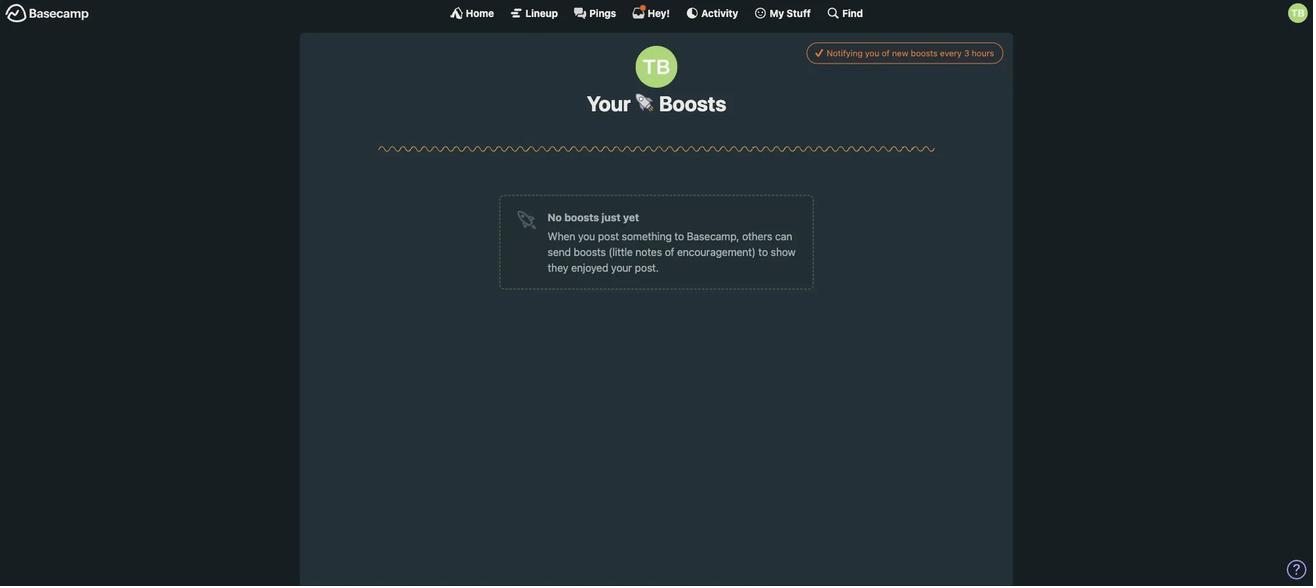 Task type: vqa. For each thing, say whether or not it's contained in the screenshot.
daily
no



Task type: locate. For each thing, give the bounding box(es) containing it.
3
[[964, 48, 970, 58]]

boosts right no
[[565, 211, 599, 224]]

hey!
[[648, 7, 670, 19]]

tim burton image
[[1289, 3, 1308, 23], [636, 46, 678, 88]]

0 vertical spatial you
[[865, 48, 880, 58]]

0 vertical spatial to
[[675, 230, 684, 243]]

you left the post at the left top of page
[[578, 230, 595, 243]]

find button
[[827, 7, 863, 20]]

of
[[882, 48, 890, 58], [665, 246, 675, 258]]

switch accounts image
[[5, 3, 89, 24]]

lineup
[[526, 7, 558, 19]]

others
[[742, 230, 773, 243]]

of right 'notes' at the top of the page
[[665, 246, 675, 258]]

0 horizontal spatial you
[[578, 230, 595, 243]]

of left the new
[[882, 48, 890, 58]]

you right notifying
[[865, 48, 880, 58]]

hours
[[972, 48, 994, 58]]

you inside button
[[865, 48, 880, 58]]

0 vertical spatial boosts
[[911, 48, 938, 58]]

0 horizontal spatial tim burton image
[[636, 46, 678, 88]]

2 vertical spatial boosts
[[574, 246, 606, 258]]

main element
[[0, 0, 1313, 26]]

my stuff
[[770, 7, 811, 19]]

find
[[843, 7, 863, 19]]

post
[[598, 230, 619, 243]]

post.
[[635, 262, 659, 274]]

1 vertical spatial of
[[665, 246, 675, 258]]

boosts up enjoyed
[[574, 246, 606, 258]]

new
[[892, 48, 909, 58]]

no
[[548, 211, 562, 224]]

to
[[675, 230, 684, 243], [759, 246, 768, 258]]

stuff
[[787, 7, 811, 19]]

to down others
[[759, 246, 768, 258]]

boosts right the new
[[911, 48, 938, 58]]

0 vertical spatial of
[[882, 48, 890, 58]]

1 horizontal spatial of
[[882, 48, 890, 58]]

boosts
[[911, 48, 938, 58], [565, 211, 599, 224], [574, 246, 606, 258]]

encouragement)
[[677, 246, 756, 258]]

1 vertical spatial you
[[578, 230, 595, 243]]

enjoyed
[[571, 262, 609, 274]]

pings
[[590, 7, 616, 19]]

no boosts just yet when you post something to basecamp, others can send boosts (little notes of encouragement) to show they enjoyed your post.
[[548, 211, 796, 274]]

to right "something"
[[675, 230, 684, 243]]

0 horizontal spatial to
[[675, 230, 684, 243]]

0 vertical spatial tim burton image
[[1289, 3, 1308, 23]]

tim burton image inside main element
[[1289, 3, 1308, 23]]

1 horizontal spatial you
[[865, 48, 880, 58]]

they
[[548, 262, 569, 274]]

1 horizontal spatial to
[[759, 246, 768, 258]]

can
[[775, 230, 793, 243]]

0 horizontal spatial of
[[665, 246, 675, 258]]

lineup link
[[510, 7, 558, 20]]

(little
[[609, 246, 633, 258]]

you
[[865, 48, 880, 58], [578, 230, 595, 243]]

notifying
[[827, 48, 863, 58]]

1 horizontal spatial tim burton image
[[1289, 3, 1308, 23]]



Task type: describe. For each thing, give the bounding box(es) containing it.
of inside no boosts just yet when you post something to basecamp, others can send boosts (little notes of encouragement) to show they enjoyed your post.
[[665, 246, 675, 258]]

home link
[[450, 7, 494, 20]]

activity
[[702, 7, 738, 19]]

pings button
[[574, 7, 616, 20]]

every
[[940, 48, 962, 58]]

just
[[602, 211, 621, 224]]

my
[[770, 7, 784, 19]]

yet
[[623, 211, 639, 224]]

home
[[466, 7, 494, 19]]

show
[[771, 246, 796, 258]]

activity link
[[686, 7, 738, 20]]

basecamp,
[[687, 230, 740, 243]]

notifying you of new boosts every 3 hours button
[[807, 43, 1004, 64]]

my stuff button
[[754, 7, 811, 20]]

you inside no boosts just yet when you post something to basecamp, others can send boosts (little notes of encouragement) to show they enjoyed your post.
[[578, 230, 595, 243]]

your
[[611, 262, 632, 274]]

hey! button
[[632, 5, 670, 20]]

notes
[[636, 246, 662, 258]]

of inside button
[[882, 48, 890, 58]]

something
[[622, 230, 672, 243]]

1 vertical spatial boosts
[[565, 211, 599, 224]]

notifying you of new boosts every 3 hours
[[827, 48, 994, 58]]

boosts
[[655, 91, 726, 116]]

when
[[548, 230, 575, 243]]

your
[[587, 91, 635, 116]]

boosts inside button
[[911, 48, 938, 58]]

1 vertical spatial tim burton image
[[636, 46, 678, 88]]

1 vertical spatial to
[[759, 246, 768, 258]]

send
[[548, 246, 571, 258]]



